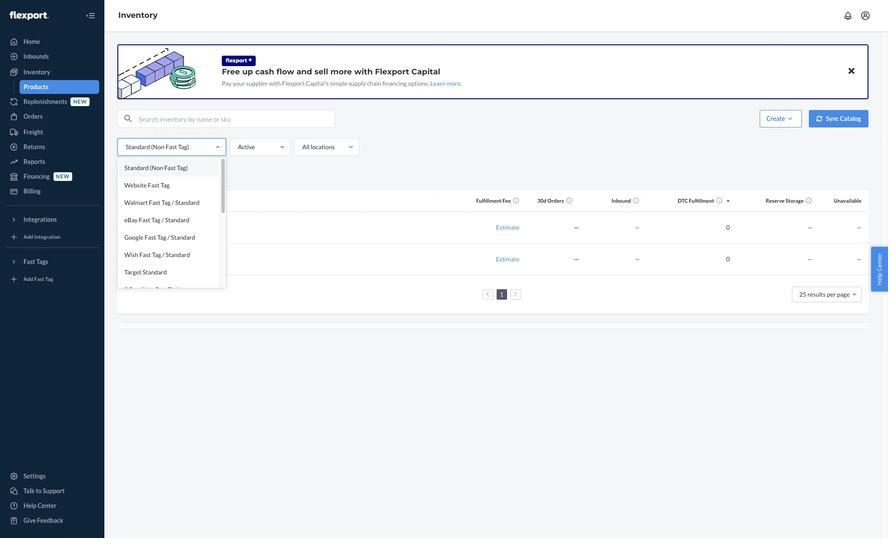 Task type: vqa. For each thing, say whether or not it's contained in the screenshot.
Home
yes



Task type: locate. For each thing, give the bounding box(es) containing it.
30d
[[538, 198, 547, 204]]

1
[[500, 290, 504, 298]]

0 vertical spatial inventory link
[[118, 11, 158, 20]]

estimate link up 1 link
[[496, 255, 520, 263]]

estimate
[[496, 223, 520, 231], [496, 255, 520, 263]]

square image
[[124, 198, 131, 205], [124, 256, 131, 263]]

0 horizontal spatial orders
[[23, 113, 43, 120]]

0 vertical spatial center
[[876, 253, 884, 271]]

1 estimate from the top
[[496, 223, 520, 231]]

tag down "fast tags" "dropdown button" at the top left of the page
[[45, 276, 53, 282]]

tag
[[161, 181, 170, 189], [162, 199, 171, 206], [151, 216, 160, 224], [157, 234, 166, 241], [152, 251, 161, 258], [45, 276, 53, 282]]

0 vertical spatial inventory
[[118, 11, 158, 20]]

1 horizontal spatial orders
[[548, 198, 564, 204]]

fulfillment left fee
[[476, 198, 502, 204]]

create
[[767, 115, 785, 122]]

0 horizontal spatial new
[[56, 173, 70, 180]]

2 vertical spatial (non
[[141, 286, 154, 293]]

0 horizontal spatial fulfillment
[[476, 198, 502, 204]]

estimate up 1 link
[[496, 255, 520, 263]]

0 vertical spatial flexport
[[375, 67, 409, 77]]

1 vertical spatial with
[[269, 80, 281, 87]]

1 vertical spatial ―
[[574, 255, 580, 263]]

2 ― from the top
[[574, 255, 580, 263]]

more right learn
[[447, 80, 461, 87]]

orders inside 'link'
[[23, 113, 43, 120]]

estimate link down fee
[[496, 223, 520, 231]]

0 vertical spatial with
[[354, 67, 373, 77]]

flexport down flow
[[282, 80, 305, 87]]

replenishments
[[23, 98, 67, 105]]

0 vertical spatial ―
[[574, 223, 580, 231]]

dtc fulfillment
[[678, 198, 714, 204]]

fulfillment
[[476, 198, 502, 204], [689, 198, 714, 204]]

pay
[[222, 80, 232, 87]]

1 horizontal spatial with
[[354, 67, 373, 77]]

financing
[[23, 173, 50, 180]]

tag down google fast tag / standard
[[152, 251, 161, 258]]

tag up ebay fast tag / standard
[[162, 199, 171, 206]]

cash
[[255, 67, 274, 77]]

1 vertical spatial add
[[23, 276, 33, 282]]

flexport
[[375, 67, 409, 77], [282, 80, 305, 87]]

add
[[23, 234, 33, 240], [23, 276, 33, 282]]

financing
[[383, 80, 407, 87]]

1 horizontal spatial more
[[447, 80, 461, 87]]

1 horizontal spatial products
[[123, 174, 147, 181]]

new down products link
[[73, 98, 87, 105]]

1 vertical spatial (non
[[150, 164, 163, 171]]

chain
[[367, 80, 381, 87]]

1 0 from the top
[[726, 223, 730, 231]]

1 vertical spatial estimate
[[496, 255, 520, 263]]

new for replenishments
[[73, 98, 87, 105]]

all
[[302, 143, 310, 151]]

up
[[242, 67, 253, 77]]

tag down paper
[[157, 234, 166, 241]]

add for add integration
[[23, 234, 33, 240]]

square image
[[124, 224, 131, 231]]

tag up 155496664
[[151, 216, 160, 224]]

locations
[[311, 143, 335, 151]]

inventory
[[118, 11, 158, 20], [23, 68, 50, 76]]

page
[[837, 290, 850, 298]]

1 vertical spatial tag)
[[177, 164, 188, 171]]

add for add fast tag
[[23, 276, 33, 282]]

fast
[[166, 143, 177, 151], [164, 164, 176, 171], [148, 181, 159, 189], [149, 199, 160, 206], [139, 216, 150, 224], [145, 234, 156, 241], [139, 251, 151, 258], [23, 258, 35, 265], [34, 276, 44, 282], [155, 286, 167, 293]]

orders right 30d
[[548, 198, 564, 204]]

1 vertical spatial new
[[56, 173, 70, 180]]

2 add from the top
[[23, 276, 33, 282]]

square image for ―
[[124, 256, 131, 263]]

2 estimate link from the top
[[496, 255, 520, 263]]

help
[[876, 273, 884, 285], [23, 502, 36, 509]]

0 horizontal spatial more
[[330, 67, 352, 77]]

1 vertical spatial center
[[38, 502, 57, 509]]

chevron right image
[[514, 291, 518, 297]]

1 square image from the top
[[124, 198, 131, 205]]

0 vertical spatial add
[[23, 234, 33, 240]]

help center
[[876, 253, 884, 285], [23, 502, 57, 509]]

0 vertical spatial new
[[73, 98, 87, 105]]

products up website
[[123, 174, 147, 181]]

1 horizontal spatial help center
[[876, 253, 884, 285]]

1 horizontal spatial inventory link
[[118, 11, 158, 20]]

products link
[[19, 80, 99, 94]]

fast inside "dropdown button"
[[23, 258, 35, 265]]

add down "fast tags" in the top of the page
[[23, 276, 33, 282]]

2 square image from the top
[[124, 256, 131, 263]]

0 vertical spatial help
[[876, 273, 884, 285]]

0 vertical spatial products
[[24, 83, 48, 90]]

open account menu image
[[860, 10, 871, 21]]

1 estimate link from the top
[[496, 223, 520, 231]]

1 horizontal spatial flexport
[[375, 67, 409, 77]]

2 fulfillment from the left
[[689, 198, 714, 204]]

create button
[[760, 110, 802, 127]]

0 horizontal spatial center
[[38, 502, 57, 509]]

chevron left image
[[486, 291, 490, 297]]

.
[[461, 80, 462, 87]]

help center link
[[5, 499, 99, 513]]

capital's
[[306, 80, 329, 87]]

square image up target
[[124, 256, 131, 263]]

/ up 456195588625 at the top left of page
[[162, 251, 164, 258]]

with down cash
[[269, 80, 281, 87]]

0 horizontal spatial help center
[[23, 502, 57, 509]]

1 vertical spatial estimate link
[[496, 255, 520, 263]]

sync alt image
[[817, 116, 823, 122]]

0 vertical spatial estimate
[[496, 223, 520, 231]]

0 vertical spatial tag)
[[178, 143, 189, 151]]

orders
[[23, 113, 43, 120], [548, 198, 564, 204]]

learn more link
[[430, 80, 461, 87]]

tag down bundles
[[161, 181, 170, 189]]

1 vertical spatial standard (non fast tag)
[[124, 164, 188, 171]]

estimate down fee
[[496, 223, 520, 231]]

products
[[24, 83, 48, 90], [123, 174, 147, 181]]

/ right name
[[172, 199, 174, 206]]

1 horizontal spatial fulfillment
[[689, 198, 714, 204]]

1 vertical spatial more
[[447, 80, 461, 87]]

estimate link for 155496664
[[496, 223, 520, 231]]

1 vertical spatial 0
[[726, 255, 730, 263]]

0 vertical spatial estimate link
[[496, 223, 520, 231]]

1 vertical spatial square image
[[124, 256, 131, 263]]

ebay fast tag / standard
[[124, 216, 189, 224]]

456195588625
[[151, 259, 193, 267]]

more
[[330, 67, 352, 77], [447, 80, 461, 87]]

more up simple
[[330, 67, 352, 77]]

day
[[129, 286, 140, 293]]

center
[[876, 253, 884, 271], [38, 502, 57, 509]]

/
[[172, 199, 174, 206], [162, 216, 164, 224], [168, 234, 170, 241], [162, 251, 164, 258]]

/ up pencil
[[168, 234, 170, 241]]

0 for 155496664
[[726, 223, 730, 231]]

0 vertical spatial help center
[[876, 253, 884, 285]]

― for 155496664
[[574, 223, 580, 231]]

walmart
[[124, 199, 148, 206]]

center inside button
[[876, 253, 884, 271]]

free
[[222, 67, 240, 77]]

1 add from the top
[[23, 234, 33, 240]]

1 vertical spatial orders
[[548, 198, 564, 204]]

1 vertical spatial inventory link
[[5, 65, 99, 79]]

1 horizontal spatial center
[[876, 253, 884, 271]]

simple
[[330, 80, 347, 87]]

/ up 155496664
[[162, 216, 164, 224]]

sync catalog button
[[809, 110, 869, 127]]

2 0 from the top
[[726, 255, 730, 263]]

unavailable
[[834, 198, 862, 204]]

with up supply
[[354, 67, 373, 77]]

freight
[[23, 128, 43, 136]]

0 vertical spatial orders
[[23, 113, 43, 120]]

1 vertical spatial help center
[[23, 502, 57, 509]]

add left integration
[[23, 234, 33, 240]]

open notifications image
[[843, 10, 853, 21]]

0 vertical spatial 0
[[726, 223, 730, 231]]

inbound
[[612, 198, 631, 204]]

square image down website
[[124, 198, 131, 205]]

tag for google
[[157, 234, 166, 241]]

fulfillment right dtc
[[689, 198, 714, 204]]

inbounds link
[[5, 50, 99, 64]]

new down 'reports' link
[[56, 173, 70, 180]]

estimate link for 456195588625
[[496, 255, 520, 263]]

estimate link
[[496, 223, 520, 231], [496, 255, 520, 263]]

standard (non fast tag)
[[126, 143, 189, 151], [124, 164, 188, 171]]

1 horizontal spatial help
[[876, 273, 884, 285]]

0 horizontal spatial help
[[23, 502, 36, 509]]

flow
[[277, 67, 294, 77]]

your
[[233, 80, 245, 87]]

estimate for 456195588625
[[496, 255, 520, 263]]

― for 456195588625
[[574, 255, 580, 263]]

flexport up financing
[[375, 67, 409, 77]]

google
[[124, 234, 144, 241]]

2 estimate from the top
[[496, 255, 520, 263]]

talk to support button
[[5, 484, 99, 498]]

close image
[[849, 66, 855, 76]]

1 horizontal spatial new
[[73, 98, 87, 105]]

with
[[354, 67, 373, 77], [269, 80, 281, 87]]

0 horizontal spatial inventory
[[23, 68, 50, 76]]

0 horizontal spatial flexport
[[282, 80, 305, 87]]

dtc
[[678, 198, 688, 204]]

products up replenishments
[[24, 83, 48, 90]]

1 ― from the top
[[574, 223, 580, 231]]

tag for ebay
[[151, 216, 160, 224]]

(non
[[151, 143, 164, 151], [150, 164, 163, 171], [141, 286, 154, 293]]

1 link
[[498, 290, 505, 298]]

sync catalog
[[826, 115, 861, 122]]

30d orders
[[538, 198, 564, 204]]

0 vertical spatial square image
[[124, 198, 131, 205]]

orders up freight
[[23, 113, 43, 120]]

new for financing
[[56, 173, 70, 180]]

0
[[726, 223, 730, 231], [726, 255, 730, 263]]



Task type: describe. For each thing, give the bounding box(es) containing it.
give feedback button
[[5, 514, 99, 528]]

sell
[[314, 67, 328, 77]]

feedback
[[37, 517, 63, 524]]

integrations button
[[5, 213, 99, 227]]

name
[[151, 198, 165, 204]]

1 vertical spatial inventory
[[23, 68, 50, 76]]

tag for walmart
[[162, 199, 171, 206]]

give feedback
[[23, 517, 63, 524]]

integrations
[[23, 216, 57, 223]]

tag for wish
[[152, 251, 161, 258]]

0 horizontal spatial inventory link
[[5, 65, 99, 79]]

home
[[23, 38, 40, 45]]

billing link
[[5, 184, 99, 198]]

estimate for 155496664
[[496, 223, 520, 231]]

Search inventory by name or sku text field
[[139, 110, 334, 127]]

supplier
[[246, 80, 268, 87]]

free up cash flow and sell more with flexport capital pay your supplier with flexport capital's simple supply chain financing options. learn more .
[[222, 67, 462, 87]]

home link
[[5, 35, 99, 49]]

options.
[[408, 80, 429, 87]]

0 horizontal spatial products
[[24, 83, 48, 90]]

reports link
[[5, 155, 99, 169]]

25 results per page
[[799, 290, 850, 298]]

reserve
[[766, 198, 785, 204]]

/ for ebay
[[162, 216, 164, 224]]

1 vertical spatial flexport
[[282, 80, 305, 87]]

fulfillment fee
[[476, 198, 511, 204]]

0 vertical spatial more
[[330, 67, 352, 77]]

integration
[[34, 234, 60, 240]]

1 vertical spatial products
[[123, 174, 147, 181]]

/ for wish
[[162, 251, 164, 258]]

add integration
[[23, 234, 60, 240]]

reports
[[23, 158, 45, 165]]

orders link
[[5, 110, 99, 124]]

1 horizontal spatial inventory
[[118, 11, 158, 20]]

billing
[[23, 187, 41, 195]]

square image for 30d orders
[[124, 198, 131, 205]]

0 for 456195588625
[[726, 255, 730, 263]]

close navigation image
[[85, 10, 96, 21]]

learn
[[430, 80, 446, 87]]

155496664
[[151, 228, 183, 235]]

/ for walmart
[[172, 199, 174, 206]]

25 results per page option
[[799, 290, 850, 298]]

fee
[[503, 198, 511, 204]]

target standard
[[124, 268, 167, 276]]

wish
[[124, 251, 138, 258]]

add fast tag
[[23, 276, 53, 282]]

tags
[[36, 258, 48, 265]]

reserve storage
[[766, 198, 804, 204]]

website fast tag
[[124, 181, 170, 189]]

walmart fast tag / standard
[[124, 199, 200, 206]]

results
[[808, 290, 826, 298]]

0 vertical spatial standard (non fast tag)
[[126, 143, 189, 151]]

to
[[36, 487, 42, 495]]

all locations
[[302, 143, 335, 151]]

pencil
[[151, 251, 168, 258]]

add fast tag link
[[5, 272, 99, 286]]

google fast tag / standard
[[124, 234, 195, 241]]

settings link
[[5, 469, 99, 483]]

2 vertical spatial tag)
[[168, 286, 179, 293]]

supply
[[349, 80, 366, 87]]

support
[[43, 487, 65, 495]]

0 vertical spatial (non
[[151, 143, 164, 151]]

0 horizontal spatial with
[[269, 80, 281, 87]]

3
[[124, 286, 128, 293]]

tag for website
[[161, 181, 170, 189]]

returns link
[[5, 140, 99, 154]]

fast tags button
[[5, 255, 99, 269]]

active
[[238, 143, 255, 151]]

25
[[799, 290, 807, 298]]

wish fast tag / standard
[[124, 251, 190, 258]]

bundles
[[157, 174, 179, 181]]

help center button
[[871, 247, 888, 291]]

paper 155496664
[[151, 219, 183, 235]]

capital
[[412, 67, 440, 77]]

freight link
[[5, 125, 99, 139]]

1 vertical spatial help
[[23, 502, 36, 509]]

3 day (non fast tag)
[[124, 286, 179, 293]]

website
[[124, 181, 147, 189]]

/ for google
[[168, 234, 170, 241]]

catalog
[[840, 115, 861, 122]]

storage
[[786, 198, 804, 204]]

paper
[[151, 219, 167, 226]]

and
[[297, 67, 312, 77]]

per
[[827, 290, 836, 298]]

help center inside button
[[876, 253, 884, 285]]

settings
[[23, 472, 46, 480]]

1 fulfillment from the left
[[476, 198, 502, 204]]

talk
[[23, 487, 35, 495]]

returns
[[23, 143, 45, 151]]

flexport logo image
[[10, 11, 49, 20]]

tag for add
[[45, 276, 53, 282]]

help inside button
[[876, 273, 884, 285]]

add integration link
[[5, 230, 99, 244]]

ebay
[[124, 216, 138, 224]]

give
[[23, 517, 36, 524]]

pencil 456195588625
[[151, 251, 193, 267]]

inbounds
[[23, 53, 49, 60]]

talk to support
[[23, 487, 65, 495]]



